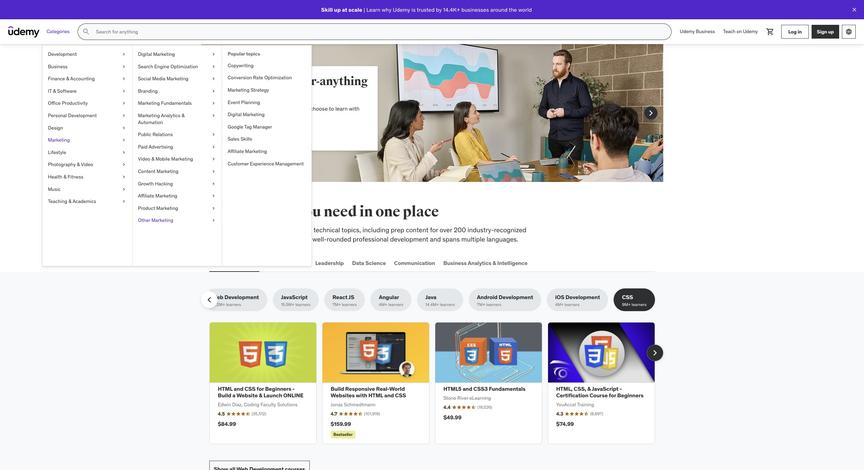 Task type: vqa. For each thing, say whether or not it's contained in the screenshot.


Task type: describe. For each thing, give the bounding box(es) containing it.
request a demo
[[238, 130, 280, 137]]

popular topics
[[228, 51, 260, 57]]

build responsive real-world websites with html and css
[[331, 386, 406, 399]]

react
[[333, 294, 347, 301]]

optimization for social media marketing
[[171, 63, 198, 70]]

optimization for marketing strategy
[[264, 75, 292, 81]]

- inside html, css, & javascript - certification course for beginners
[[620, 386, 622, 393]]

learners inside the android development 7m+ learners
[[486, 302, 501, 308]]

place
[[403, 203, 439, 221]]

marketing analytics & automation
[[138, 112, 185, 125]]

& right teaching
[[68, 198, 71, 205]]

& up fitness
[[77, 162, 80, 168]]

skill
[[321, 6, 333, 13]]

xsmall image for it & software
[[121, 88, 127, 95]]

& inside button
[[493, 260, 496, 267]]

choose
[[310, 105, 328, 112]]

experience
[[250, 161, 274, 167]]

recognized
[[494, 226, 526, 234]]

udemy inside build ready-for-anything teams see why leading organizations choose to learn with udemy business.
[[234, 113, 251, 120]]

udemy image
[[8, 26, 40, 38]]

personal development link
[[42, 110, 132, 122]]

other marketing link
[[132, 215, 222, 227]]

xsmall image for digital marketing
[[211, 51, 216, 58]]

our
[[251, 235, 260, 243]]

office productivity
[[48, 100, 88, 106]]

& inside "marketing analytics & automation"
[[182, 112, 185, 119]]

build for teams
[[234, 74, 264, 89]]

marketing down paid advertising link at the top left of page
[[171, 156, 193, 162]]

html5
[[444, 386, 462, 393]]

categories button
[[42, 23, 74, 40]]

paid
[[138, 144, 148, 150]]

music
[[48, 186, 61, 192]]

web for web development
[[211, 260, 222, 267]]

css,
[[574, 386, 586, 393]]

xsmall image for design
[[121, 125, 127, 132]]

by
[[436, 6, 442, 13]]

business for business
[[48, 63, 68, 70]]

digital marketing for bottom digital marketing link
[[228, 112, 265, 118]]

content marketing link
[[132, 166, 222, 178]]

previous image inside topic filters element
[[204, 295, 215, 306]]

public
[[138, 132, 151, 138]]

google tag manager link
[[222, 121, 312, 133]]

next image
[[645, 108, 656, 119]]

for inside html and css for beginners - build a website & launch online
[[257, 386, 264, 393]]

& inside html, css, & javascript - certification course for beginners
[[588, 386, 591, 393]]

topic filters element
[[201, 289, 655, 312]]

and inside covering critical workplace skills to technical topics, including prep content for over 200 industry-recognized certifications, our catalog supports well-rounded professional development and spans multiple languages.
[[430, 235, 441, 243]]

marketing up engine
[[153, 51, 175, 57]]

search engine optimization link
[[132, 61, 222, 73]]

choose a language image
[[846, 28, 853, 35]]

xsmall image for content marketing
[[211, 168, 216, 175]]

supports
[[285, 235, 311, 243]]

|
[[364, 6, 365, 13]]

xsmall image for development
[[121, 51, 127, 58]]

and inside html and css for beginners - build a website & launch online
[[234, 386, 243, 393]]

catalog
[[262, 235, 283, 243]]

public relations link
[[132, 129, 222, 141]]

html inside html and css for beginners - build a website & launch online
[[218, 386, 233, 393]]

rate
[[253, 75, 263, 81]]

spans
[[443, 235, 460, 243]]

world
[[518, 6, 532, 13]]

xsmall image for personal development
[[121, 112, 127, 119]]

product marketing link
[[132, 202, 222, 215]]

you
[[296, 203, 321, 221]]

marketing up other marketing link on the left of page
[[156, 205, 178, 211]]

js
[[348, 294, 354, 301]]

12.2m+
[[212, 302, 225, 308]]

workplace
[[258, 226, 288, 234]]

search engine optimization
[[138, 63, 198, 70]]

covering critical workplace skills to technical topics, including prep content for over 200 industry-recognized certifications, our catalog supports well-rounded professional development and spans multiple languages.
[[209, 226, 526, 243]]

why for |
[[382, 6, 392, 13]]

css 9m+ learners
[[622, 294, 647, 308]]

0 horizontal spatial video
[[81, 162, 93, 168]]

html and css for beginners - build a website & launch online link
[[218, 386, 304, 399]]

marketing up lifestyle
[[48, 137, 70, 143]]

topics,
[[342, 226, 361, 234]]

data
[[352, 260, 364, 267]]

development down categories dropdown button
[[48, 51, 77, 57]]

copywriting link
[[222, 60, 312, 72]]

learners inside css 9m+ learners
[[632, 302, 647, 308]]

conversion rate optimization link
[[222, 72, 312, 84]]

for inside html, css, & javascript - certification course for beginners
[[609, 392, 616, 399]]

14.4m+
[[426, 302, 439, 308]]

xsmall image for affiliate marketing
[[211, 193, 216, 200]]

conversion rate optimization
[[228, 75, 292, 81]]

xsmall image for music
[[121, 186, 127, 193]]

data science
[[352, 260, 386, 267]]

request
[[238, 130, 260, 137]]

html, css, & javascript - certification course for beginners
[[556, 386, 644, 399]]

other marketing element
[[222, 46, 312, 266]]

office
[[48, 100, 61, 106]]

log in link
[[781, 25, 809, 39]]

digital inside 'other marketing' element
[[228, 112, 242, 118]]

technical
[[314, 226, 340, 234]]

marketing down hacking
[[155, 193, 177, 199]]

0 vertical spatial the
[[509, 6, 517, 13]]

development for ios development 4m+ learners
[[566, 294, 600, 301]]

next image
[[650, 348, 661, 359]]

for inside covering critical workplace skills to technical topics, including prep content for over 200 industry-recognized certifications, our catalog supports well-rounded professional development and spans multiple languages.
[[430, 226, 438, 234]]

fitness
[[68, 174, 83, 180]]

0 horizontal spatial affiliate marketing link
[[132, 190, 222, 202]]

0 horizontal spatial in
[[360, 203, 373, 221]]

websites
[[331, 392, 355, 399]]

science
[[365, 260, 386, 267]]

learn
[[335, 105, 348, 112]]

all the skills you need in one place
[[209, 203, 439, 221]]

health
[[48, 174, 62, 180]]

product marketing
[[138, 205, 178, 211]]

content
[[138, 168, 155, 175]]

other marketing
[[138, 217, 173, 224]]

xsmall image for lifestyle
[[121, 149, 127, 156]]

lifestyle
[[48, 149, 66, 156]]

angular
[[379, 294, 399, 301]]

0 vertical spatial fundamentals
[[161, 100, 192, 106]]

carousel element containing html and css for beginners - build a website & launch online
[[209, 323, 663, 445]]

and inside build responsive real-world websites with html and css
[[384, 392, 394, 399]]

it certifications
[[266, 260, 307, 267]]

& left mobile
[[151, 156, 154, 162]]

ios development 4m+ learners
[[555, 294, 600, 308]]

angular 4m+ learners
[[379, 294, 403, 308]]

xsmall image for marketing fundamentals
[[211, 100, 216, 107]]

html, css, & javascript - certification course for beginners link
[[556, 386, 644, 399]]

search
[[138, 63, 153, 70]]

7m+ for react js
[[333, 302, 341, 308]]

build for websites
[[331, 386, 344, 393]]

ready-
[[266, 74, 300, 89]]

planning
[[241, 99, 260, 105]]

java 14.4m+ learners
[[426, 294, 455, 308]]

xsmall image for health & fitness
[[121, 174, 127, 181]]

affiliate inside 'other marketing' element
[[228, 148, 244, 155]]

software
[[57, 88, 77, 94]]

learners inside javascript 15.5m+ learners
[[295, 302, 310, 308]]

website
[[237, 392, 258, 399]]

learners inside "ios development 4m+ learners"
[[565, 302, 580, 308]]

1 horizontal spatial affiliate marketing link
[[222, 146, 312, 158]]

categories
[[47, 28, 69, 35]]

css inside html and css for beginners - build a website & launch online
[[245, 386, 256, 393]]

analytics for marketing
[[161, 112, 180, 119]]

4m+ inside "ios development 4m+ learners"
[[555, 302, 564, 308]]

log in
[[789, 28, 802, 35]]

video & mobile marketing
[[138, 156, 193, 162]]

html and css for beginners - build a website & launch online
[[218, 386, 304, 399]]

product
[[138, 205, 155, 211]]

build inside html and css for beginners - build a website & launch online
[[218, 392, 231, 399]]

finance
[[48, 76, 65, 82]]

marketing up experience
[[245, 148, 267, 155]]

paid advertising link
[[132, 141, 222, 153]]

xsmall image for photography & video
[[121, 162, 127, 168]]

businesses
[[462, 6, 489, 13]]

automation
[[138, 119, 163, 125]]

see
[[234, 105, 244, 112]]

css inside build responsive real-world websites with html and css
[[395, 392, 406, 399]]

Search for anything text field
[[95, 26, 663, 38]]

topics
[[246, 51, 260, 57]]

learners inside 'react js 7m+ learners'
[[342, 302, 357, 308]]

- inside html and css for beginners - build a website & launch online
[[293, 386, 295, 393]]

react js 7m+ learners
[[333, 294, 357, 308]]

development for web development
[[223, 260, 258, 267]]

learners inside java 14.4m+ learners
[[440, 302, 455, 308]]

accounting
[[70, 76, 95, 82]]

log
[[789, 28, 797, 35]]



Task type: locate. For each thing, give the bounding box(es) containing it.
1 horizontal spatial 4m+
[[555, 302, 564, 308]]

1 horizontal spatial 7m+
[[477, 302, 485, 308]]

1 horizontal spatial video
[[138, 156, 150, 162]]

development down certifications,
[[223, 260, 258, 267]]

xsmall image inside finance & accounting link
[[121, 76, 127, 82]]

learners inside web development 12.2m+ learners
[[226, 302, 241, 308]]

html,
[[556, 386, 573, 393]]

xsmall image for business
[[121, 63, 127, 70]]

in up including
[[360, 203, 373, 221]]

0 horizontal spatial optimization
[[171, 63, 198, 70]]

analytics for business
[[468, 260, 492, 267]]

xsmall image inside 'public relations' link
[[211, 132, 216, 138]]

world
[[389, 386, 405, 393]]

marketing down search engine optimization link
[[167, 76, 188, 82]]

beginners inside html and css for beginners - build a website & launch online
[[265, 386, 291, 393]]

xsmall image inside business link
[[121, 63, 127, 70]]

1 horizontal spatial html
[[368, 392, 383, 399]]

0 horizontal spatial build
[[218, 392, 231, 399]]

xsmall image inside office productivity link
[[121, 100, 127, 107]]

4m+ inside angular 4m+ learners
[[379, 302, 387, 308]]

javascript up '15.5m+'
[[281, 294, 308, 301]]

marketing inside "link"
[[157, 168, 179, 175]]

7m+ for android development
[[477, 302, 485, 308]]

development inside "ios development 4m+ learners"
[[566, 294, 600, 301]]

it inside button
[[266, 260, 271, 267]]

teaching
[[48, 198, 67, 205]]

1 vertical spatial fundamentals
[[489, 386, 526, 393]]

1 horizontal spatial for
[[430, 226, 438, 234]]

video down lifestyle link
[[81, 162, 93, 168]]

in right log
[[798, 28, 802, 35]]

beginners
[[265, 386, 291, 393], [617, 392, 644, 399]]

digital marketing for left digital marketing link
[[138, 51, 175, 57]]

xsmall image inside digital marketing link
[[211, 51, 216, 58]]

xsmall image inside music link
[[121, 186, 127, 193]]

web up 12.2m+
[[212, 294, 223, 301]]

why
[[382, 6, 392, 13], [245, 105, 255, 112]]

0 horizontal spatial the
[[232, 203, 254, 221]]

public relations
[[138, 132, 173, 138]]

certification
[[556, 392, 589, 399]]

0 vertical spatial affiliate
[[228, 148, 244, 155]]

optimization up social media marketing link
[[171, 63, 198, 70]]

shopping cart with 0 items image
[[766, 28, 775, 36]]

in inside "link"
[[798, 28, 802, 35]]

marketing fundamentals
[[138, 100, 192, 106]]

course
[[590, 392, 608, 399]]

1 vertical spatial it
[[266, 260, 271, 267]]

affiliate marketing down skills
[[228, 148, 267, 155]]

1 horizontal spatial fundamentals
[[489, 386, 526, 393]]

with inside build responsive real-world websites with html and css
[[356, 392, 367, 399]]

beginners right course
[[617, 392, 644, 399]]

the left world
[[509, 6, 517, 13]]

learn
[[366, 6, 380, 13]]

0 vertical spatial up
[[334, 6, 341, 13]]

copywriting
[[228, 62, 254, 69]]

xsmall image inside teaching & academics link
[[121, 198, 127, 205]]

skills inside covering critical workplace skills to technical topics, including prep content for over 200 industry-recognized certifications, our catalog supports well-rounded professional development and spans multiple languages.
[[290, 226, 305, 234]]

critical
[[237, 226, 257, 234]]

0 vertical spatial digital marketing link
[[132, 48, 222, 61]]

analytics inside button
[[468, 260, 492, 267]]

html5 and css3 fundamentals link
[[444, 386, 526, 393]]

sign
[[817, 28, 827, 35]]

to inside covering critical workplace skills to technical topics, including prep content for over 200 industry-recognized certifications, our catalog supports well-rounded professional development and spans multiple languages.
[[306, 226, 312, 234]]

marketing down branding
[[138, 100, 160, 106]]

fundamentals
[[161, 100, 192, 106], [489, 386, 526, 393]]

web inside web development button
[[211, 260, 222, 267]]

skills up supports
[[290, 226, 305, 234]]

digital up search
[[138, 51, 152, 57]]

- right launch
[[293, 386, 295, 393]]

udemy
[[393, 6, 410, 13], [680, 28, 695, 35], [743, 28, 758, 35], [234, 113, 251, 120]]

&
[[66, 76, 69, 82], [53, 88, 56, 94], [182, 112, 185, 119], [151, 156, 154, 162], [77, 162, 80, 168], [63, 174, 66, 180], [68, 198, 71, 205], [493, 260, 496, 267], [588, 386, 591, 393], [259, 392, 262, 399]]

1 horizontal spatial in
[[798, 28, 802, 35]]

0 vertical spatial a
[[261, 130, 264, 137]]

digital marketing link
[[132, 48, 222, 61], [222, 109, 312, 121]]

xsmall image
[[211, 63, 216, 70], [121, 76, 127, 82], [121, 88, 127, 95], [211, 88, 216, 95], [211, 100, 216, 107], [211, 112, 216, 119], [121, 125, 127, 132], [211, 132, 216, 138], [121, 137, 127, 144], [211, 156, 216, 163], [121, 162, 127, 168], [211, 168, 216, 175], [211, 181, 216, 187], [121, 198, 127, 205], [211, 205, 216, 212], [211, 217, 216, 224]]

0 horizontal spatial business
[[48, 63, 68, 70]]

xsmall image inside paid advertising link
[[211, 144, 216, 151]]

1 vertical spatial carousel element
[[209, 323, 663, 445]]

strategy
[[251, 87, 269, 93]]

0 horizontal spatial beginners
[[265, 386, 291, 393]]

to left learn
[[329, 105, 334, 112]]

the up critical
[[232, 203, 254, 221]]

communication
[[394, 260, 435, 267]]

it certifications button
[[265, 255, 308, 272]]

1 learners from the left
[[226, 302, 241, 308]]

with inside build ready-for-anything teams see why leading organizations choose to learn with udemy business.
[[349, 105, 360, 112]]

1 horizontal spatial optimization
[[264, 75, 292, 81]]

development down office productivity link
[[68, 112, 97, 119]]

development
[[48, 51, 77, 57], [68, 112, 97, 119], [223, 260, 258, 267], [225, 294, 259, 301], [499, 294, 533, 301], [566, 294, 600, 301]]

xsmall image for teaching & academics
[[121, 198, 127, 205]]

-
[[293, 386, 295, 393], [620, 386, 622, 393]]

development right the android
[[499, 294, 533, 301]]

with
[[349, 105, 360, 112], [356, 392, 367, 399]]

xsmall image inside personal development link
[[121, 112, 127, 119]]

up for sign
[[828, 28, 834, 35]]

0 vertical spatial analytics
[[161, 112, 180, 119]]

business down spans
[[443, 260, 467, 267]]

branding
[[138, 88, 158, 94]]

4m+
[[379, 302, 387, 308], [555, 302, 564, 308]]

xsmall image for public relations
[[211, 132, 216, 138]]

other
[[138, 217, 150, 224]]

xsmall image inside growth hacking link
[[211, 181, 216, 187]]

marketing down planning
[[243, 112, 265, 118]]

digital marketing up tag
[[228, 112, 265, 118]]

up right sign
[[828, 28, 834, 35]]

affiliate down the growth
[[138, 193, 154, 199]]

0 horizontal spatial digital
[[138, 51, 152, 57]]

in
[[798, 28, 802, 35], [360, 203, 373, 221]]

& right health
[[63, 174, 66, 180]]

management
[[275, 161, 304, 167]]

0 horizontal spatial css
[[245, 386, 256, 393]]

2 horizontal spatial css
[[622, 294, 633, 301]]

request a demo link
[[234, 126, 284, 142]]

0 horizontal spatial html
[[218, 386, 233, 393]]

1 vertical spatial affiliate marketing link
[[132, 190, 222, 202]]

event
[[228, 99, 240, 105]]

previous image
[[208, 108, 219, 119], [204, 295, 215, 306]]

development inside the android development 7m+ learners
[[499, 294, 533, 301]]

why for teams
[[245, 105, 255, 112]]

0 horizontal spatial fundamentals
[[161, 100, 192, 106]]

design
[[48, 125, 63, 131]]

for left online
[[257, 386, 264, 393]]

2 7m+ from the left
[[477, 302, 485, 308]]

0 vertical spatial business
[[696, 28, 715, 35]]

xsmall image inside health & fitness link
[[121, 174, 127, 181]]

for
[[430, 226, 438, 234], [257, 386, 264, 393], [609, 392, 616, 399]]

6 learners from the left
[[486, 302, 501, 308]]

0 vertical spatial in
[[798, 28, 802, 35]]

javascript right css, at the right of page
[[592, 386, 619, 393]]

web
[[211, 260, 222, 267], [212, 294, 223, 301]]

0 horizontal spatial affiliate
[[138, 193, 154, 199]]

why right learn at top
[[382, 6, 392, 13]]

7 learners from the left
[[565, 302, 580, 308]]

javascript 15.5m+ learners
[[281, 294, 310, 308]]

xsmall image for marketing
[[121, 137, 127, 144]]

all
[[209, 203, 230, 221]]

xsmall image inside content marketing "link"
[[211, 168, 216, 175]]

0 horizontal spatial to
[[306, 226, 312, 234]]

1 horizontal spatial to
[[329, 105, 334, 112]]

affiliate down sales
[[228, 148, 244, 155]]

& down the marketing fundamentals link
[[182, 112, 185, 119]]

marketing down conversion
[[228, 87, 250, 93]]

tag
[[244, 124, 252, 130]]

personal development
[[48, 112, 97, 119]]

xsmall image inside search engine optimization link
[[211, 63, 216, 70]]

css left launch
[[245, 386, 256, 393]]

analytics inside "marketing analytics & automation"
[[161, 112, 180, 119]]

2 horizontal spatial business
[[696, 28, 715, 35]]

0 horizontal spatial analytics
[[161, 112, 180, 119]]

xsmall image inside it & software link
[[121, 88, 127, 95]]

0 vertical spatial digital
[[138, 51, 152, 57]]

4m+ down 'ios'
[[555, 302, 564, 308]]

optimization down copywriting link
[[264, 75, 292, 81]]

marketing strategy
[[228, 87, 269, 93]]

0 horizontal spatial it
[[48, 88, 52, 94]]

1 vertical spatial business
[[48, 63, 68, 70]]

learners inside angular 4m+ learners
[[388, 302, 403, 308]]

well-
[[313, 235, 327, 243]]

web for web development 12.2m+ learners
[[212, 294, 223, 301]]

xsmall image inside marketing analytics & automation link
[[211, 112, 216, 119]]

digital marketing link up manager
[[222, 109, 312, 121]]

certifications,
[[209, 235, 249, 243]]

7m+ inside the android development 7m+ learners
[[477, 302, 485, 308]]

at
[[342, 6, 347, 13]]

0 horizontal spatial a
[[232, 392, 235, 399]]

web down certifications,
[[211, 260, 222, 267]]

0 horizontal spatial digital marketing
[[138, 51, 175, 57]]

analytics down multiple
[[468, 260, 492, 267]]

development inside web development 12.2m+ learners
[[225, 294, 259, 301]]

1 - from the left
[[293, 386, 295, 393]]

1 horizontal spatial the
[[509, 6, 517, 13]]

development right 'ios'
[[566, 294, 600, 301]]

affiliate marketing up product marketing
[[138, 193, 177, 199]]

7m+ down the android
[[477, 302, 485, 308]]

1 horizontal spatial why
[[382, 6, 392, 13]]

1 horizontal spatial -
[[620, 386, 622, 393]]

7m+ down react
[[333, 302, 341, 308]]

xsmall image inside photography & video link
[[121, 162, 127, 168]]

scale
[[349, 6, 362, 13]]

for right course
[[609, 392, 616, 399]]

business for business analytics & intelligence
[[443, 260, 467, 267]]

engine
[[154, 63, 169, 70]]

xsmall image for office productivity
[[121, 100, 127, 107]]

business left teach
[[696, 28, 715, 35]]

1 horizontal spatial affiliate
[[228, 148, 244, 155]]

fundamentals right css3
[[489, 386, 526, 393]]

0 horizontal spatial javascript
[[281, 294, 308, 301]]

0 vertical spatial digital marketing
[[138, 51, 175, 57]]

2 - from the left
[[620, 386, 622, 393]]

1 vertical spatial in
[[360, 203, 373, 221]]

office productivity link
[[42, 97, 132, 110]]

1 vertical spatial with
[[356, 392, 367, 399]]

1 vertical spatial optimization
[[264, 75, 292, 81]]

a
[[261, 130, 264, 137], [232, 392, 235, 399]]

business link
[[42, 61, 132, 73]]

event planning link
[[222, 96, 312, 109]]

xsmall image inside the video & mobile marketing link
[[211, 156, 216, 163]]

build inside build ready-for-anything teams see why leading organizations choose to learn with udemy business.
[[234, 74, 264, 89]]

0 vertical spatial it
[[48, 88, 52, 94]]

1 vertical spatial affiliate marketing
[[138, 193, 177, 199]]

0 vertical spatial javascript
[[281, 294, 308, 301]]

up left at
[[334, 6, 341, 13]]

2 learners from the left
[[295, 302, 310, 308]]

1 vertical spatial why
[[245, 105, 255, 112]]

rounded
[[327, 235, 351, 243]]

affiliate marketing inside 'other marketing' element
[[228, 148, 267, 155]]

build inside build responsive real-world websites with html and css
[[331, 386, 344, 393]]

xsmall image inside development link
[[121, 51, 127, 58]]

1 horizontal spatial business
[[443, 260, 467, 267]]

1 4m+ from the left
[[379, 302, 387, 308]]

digital marketing inside 'other marketing' element
[[228, 112, 265, 118]]

teach on udemy link
[[719, 23, 762, 40]]

1 vertical spatial to
[[306, 226, 312, 234]]

a left the website in the left bottom of the page
[[232, 392, 235, 399]]

xsmall image for other marketing
[[211, 217, 216, 224]]

2 horizontal spatial build
[[331, 386, 344, 393]]

2 horizontal spatial for
[[609, 392, 616, 399]]

0 vertical spatial web
[[211, 260, 222, 267]]

optimization inside 'other marketing' element
[[264, 75, 292, 81]]

business inside button
[[443, 260, 467, 267]]

business analytics & intelligence
[[443, 260, 528, 267]]

xsmall image inside the design link
[[121, 125, 127, 132]]

why inside build ready-for-anything teams see why leading organizations choose to learn with udemy business.
[[245, 105, 255, 112]]

xsmall image for product marketing
[[211, 205, 216, 212]]

xsmall image inside 'branding' link
[[211, 88, 216, 95]]

0 horizontal spatial -
[[293, 386, 295, 393]]

udemy business
[[680, 28, 715, 35]]

0 vertical spatial why
[[382, 6, 392, 13]]

submit search image
[[82, 28, 91, 36]]

the
[[509, 6, 517, 13], [232, 203, 254, 221]]

to up supports
[[306, 226, 312, 234]]

xsmall image for paid advertising
[[211, 144, 216, 151]]

trusted
[[417, 6, 435, 13]]

1 vertical spatial a
[[232, 392, 235, 399]]

beginners right the website in the left bottom of the page
[[265, 386, 291, 393]]

html inside build responsive real-world websites with html and css
[[368, 392, 383, 399]]

0 vertical spatial affiliate marketing link
[[222, 146, 312, 158]]

& right css, at the right of page
[[588, 386, 591, 393]]

7m+ inside 'react js 7m+ learners'
[[333, 302, 341, 308]]

carousel element containing build ready-for-anything teams
[[201, 44, 663, 182]]

css right 'real-' at the bottom
[[395, 392, 406, 399]]

15.5m+
[[281, 302, 294, 308]]

marketing inside "marketing analytics & automation"
[[138, 112, 160, 119]]

xsmall image inside other marketing link
[[211, 217, 216, 224]]

3 learners from the left
[[342, 302, 357, 308]]

5 learners from the left
[[440, 302, 455, 308]]

photography & video
[[48, 162, 93, 168]]

0 vertical spatial skills
[[257, 203, 294, 221]]

javascript inside html, css, & javascript - certification course for beginners
[[592, 386, 619, 393]]

1 vertical spatial digital marketing link
[[222, 109, 312, 121]]

html left world
[[368, 392, 383, 399]]

growth hacking
[[138, 181, 173, 187]]

digital marketing link up search engine optimization
[[132, 48, 222, 61]]

social media marketing link
[[132, 73, 222, 85]]

1 horizontal spatial digital marketing link
[[222, 109, 312, 121]]

photography
[[48, 162, 76, 168]]

0 horizontal spatial why
[[245, 105, 255, 112]]

affiliate marketing link down hacking
[[132, 190, 222, 202]]

javascript inside javascript 15.5m+ learners
[[281, 294, 308, 301]]

0 horizontal spatial digital marketing link
[[132, 48, 222, 61]]

web inside web development 12.2m+ learners
[[212, 294, 223, 301]]

for left over
[[430, 226, 438, 234]]

1 horizontal spatial up
[[828, 28, 834, 35]]

css inside css 9m+ learners
[[622, 294, 633, 301]]

1 vertical spatial affiliate
[[138, 193, 154, 199]]

business
[[696, 28, 715, 35], [48, 63, 68, 70], [443, 260, 467, 267]]

1 vertical spatial the
[[232, 203, 254, 221]]

marketing down product marketing
[[151, 217, 173, 224]]

customer
[[228, 161, 249, 167]]

4m+ down angular
[[379, 302, 387, 308]]

covering
[[209, 226, 235, 234]]

0 vertical spatial previous image
[[208, 108, 219, 119]]

0 horizontal spatial 4m+
[[379, 302, 387, 308]]

1 vertical spatial previous image
[[204, 295, 215, 306]]

1 vertical spatial digital
[[228, 112, 242, 118]]

close image
[[851, 6, 858, 13]]

xsmall image inside product marketing link
[[211, 205, 216, 212]]

0 vertical spatial with
[[349, 105, 360, 112]]

4 learners from the left
[[388, 302, 403, 308]]

0 vertical spatial affiliate marketing
[[228, 148, 267, 155]]

fundamentals down 'branding' link
[[161, 100, 192, 106]]

marketing strategy link
[[222, 84, 312, 96]]

css up the 9m+
[[622, 294, 633, 301]]

1 7m+ from the left
[[333, 302, 341, 308]]

affiliate
[[228, 148, 244, 155], [138, 193, 154, 199]]

xsmall image inside social media marketing link
[[211, 76, 216, 82]]

it up office
[[48, 88, 52, 94]]

video down 'paid'
[[138, 156, 150, 162]]

development for personal development
[[68, 112, 97, 119]]

& up office
[[53, 88, 56, 94]]

1 vertical spatial web
[[212, 294, 223, 301]]

html left the website in the left bottom of the page
[[218, 386, 233, 393]]

up for skill
[[334, 6, 341, 13]]

xsmall image inside lifestyle link
[[121, 149, 127, 156]]

development inside button
[[223, 260, 258, 267]]

development for android development 7m+ learners
[[499, 294, 533, 301]]

media
[[152, 76, 165, 82]]

0 horizontal spatial 7m+
[[333, 302, 341, 308]]

why right see
[[245, 105, 255, 112]]

0 vertical spatial to
[[329, 105, 334, 112]]

1 horizontal spatial affiliate marketing
[[228, 148, 267, 155]]

& left launch
[[259, 392, 262, 399]]

xsmall image for branding
[[211, 88, 216, 95]]

skills
[[241, 136, 252, 142]]

0 vertical spatial carousel element
[[201, 44, 663, 182]]

xsmall image for finance & accounting
[[121, 76, 127, 82]]

1 vertical spatial digital marketing
[[228, 112, 265, 118]]

0 horizontal spatial up
[[334, 6, 341, 13]]

xsmall image for video & mobile marketing
[[211, 156, 216, 163]]

with right learn
[[349, 105, 360, 112]]

build
[[234, 74, 264, 89], [331, 386, 344, 393], [218, 392, 231, 399]]

skills up "workplace"
[[257, 203, 294, 221]]

& inside html and css for beginners - build a website & launch online
[[259, 392, 262, 399]]

social
[[138, 76, 151, 82]]

marketing down video & mobile marketing
[[157, 168, 179, 175]]

it for it & software
[[48, 88, 52, 94]]

8 learners from the left
[[632, 302, 647, 308]]

it left certifications
[[266, 260, 271, 267]]

1 vertical spatial up
[[828, 28, 834, 35]]

it for it certifications
[[266, 260, 271, 267]]

carousel element
[[201, 44, 663, 182], [209, 323, 663, 445]]

2 vertical spatial business
[[443, 260, 467, 267]]

xsmall image for marketing analytics & automation
[[211, 112, 216, 119]]

xsmall image inside marketing link
[[121, 137, 127, 144]]

a inside html and css for beginners - build a website & launch online
[[232, 392, 235, 399]]

& left intelligence
[[493, 260, 496, 267]]

1 horizontal spatial build
[[234, 74, 264, 89]]

0 vertical spatial optimization
[[171, 63, 198, 70]]

0 horizontal spatial for
[[257, 386, 264, 393]]

1 horizontal spatial digital marketing
[[228, 112, 265, 118]]

online
[[283, 392, 304, 399]]

& right finance
[[66, 76, 69, 82]]

business analytics & intelligence button
[[442, 255, 529, 272]]

anything
[[320, 74, 368, 89]]

1 horizontal spatial css
[[395, 392, 406, 399]]

1 horizontal spatial digital
[[228, 112, 242, 118]]

business up finance
[[48, 63, 68, 70]]

xsmall image
[[121, 51, 127, 58], [211, 51, 216, 58], [121, 63, 127, 70], [211, 76, 216, 82], [121, 100, 127, 107], [121, 112, 127, 119], [211, 144, 216, 151], [121, 149, 127, 156], [121, 174, 127, 181], [121, 186, 127, 193], [211, 193, 216, 200]]

web development
[[211, 260, 258, 267]]

digital up google
[[228, 112, 242, 118]]

to inside build ready-for-anything teams see why leading organizations choose to learn with udemy business.
[[329, 105, 334, 112]]

marketing fundamentals link
[[132, 97, 222, 110]]

development up 12.2m+
[[225, 294, 259, 301]]

1 horizontal spatial a
[[261, 130, 264, 137]]

xsmall image for search engine optimization
[[211, 63, 216, 70]]

popular
[[228, 51, 245, 57]]

0 horizontal spatial affiliate marketing
[[138, 193, 177, 199]]

xsmall image for social media marketing
[[211, 76, 216, 82]]

1 vertical spatial analytics
[[468, 260, 492, 267]]

real-
[[376, 386, 389, 393]]

2 4m+ from the left
[[555, 302, 564, 308]]

it & software link
[[42, 85, 132, 97]]

xsmall image inside the marketing fundamentals link
[[211, 100, 216, 107]]

beginners inside html, css, & javascript - certification course for beginners
[[617, 392, 644, 399]]

1 vertical spatial javascript
[[592, 386, 619, 393]]

with right "websites"
[[356, 392, 367, 399]]

health & fitness
[[48, 174, 83, 180]]

digital marketing up engine
[[138, 51, 175, 57]]

- right course
[[620, 386, 622, 393]]

1 horizontal spatial analytics
[[468, 260, 492, 267]]

affiliate marketing link up customer experience management
[[222, 146, 312, 158]]

xsmall image for growth hacking
[[211, 181, 216, 187]]

analytics down marketing fundamentals
[[161, 112, 180, 119]]

development for web development 12.2m+ learners
[[225, 294, 259, 301]]

a down manager
[[261, 130, 264, 137]]

music link
[[42, 183, 132, 196]]

teach on udemy
[[723, 28, 758, 35]]

marketing up automation
[[138, 112, 160, 119]]



